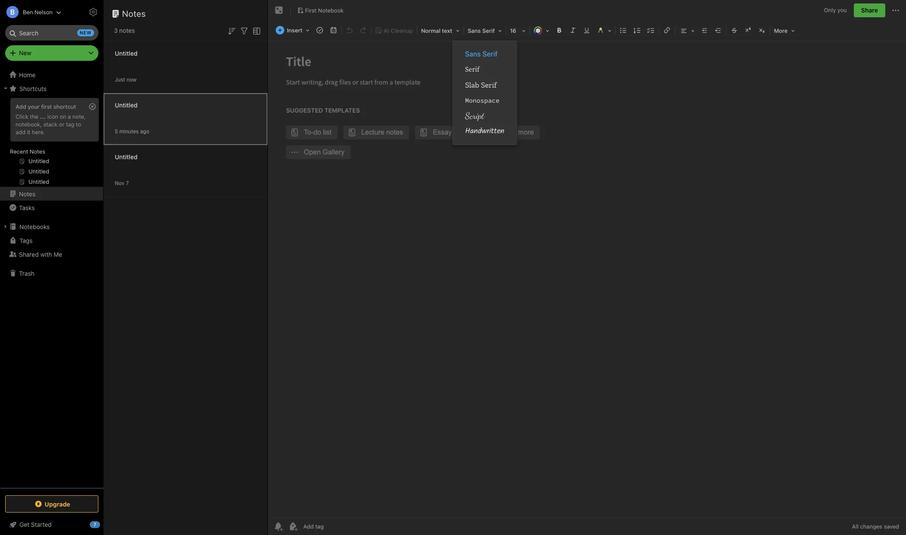 Task type: locate. For each thing, give the bounding box(es) containing it.
task image
[[314, 24, 326, 36]]

recent notes
[[10, 148, 45, 155]]

Font family field
[[465, 24, 505, 37]]

shortcut
[[53, 103, 76, 110]]

2 vertical spatial notes
[[19, 190, 35, 197]]

5 minutes ago
[[115, 128, 149, 134]]

ben
[[23, 8, 33, 15]]

sans serif up sans serif 'link'
[[468, 27, 495, 34]]

2 untitled from the top
[[115, 101, 138, 109]]

1 vertical spatial sans serif
[[465, 50, 498, 58]]

dropdown list menu
[[453, 46, 517, 139]]

7
[[126, 180, 129, 186], [94, 522, 96, 527]]

7 right nov
[[126, 180, 129, 186]]

more
[[774, 27, 788, 34]]

numbered list image
[[631, 24, 644, 36]]

bulleted list image
[[618, 24, 630, 36]]

Add filters field
[[239, 25, 249, 36]]

0 vertical spatial 7
[[126, 180, 129, 186]]

nov
[[115, 180, 124, 186]]

Highlight field
[[594, 24, 615, 37]]

strikethrough image
[[729, 24, 741, 36]]

serif down the "serif" link
[[481, 80, 497, 90]]

...
[[40, 113, 46, 120]]

or
[[59, 121, 64, 128]]

on
[[60, 113, 66, 120]]

changes
[[861, 523, 883, 530]]

note window element
[[268, 0, 906, 535]]

add a reminder image
[[273, 521, 284, 532]]

untitled for now
[[115, 49, 138, 57]]

normal
[[421, 27, 441, 34]]

all changes saved
[[852, 523, 900, 530]]

7 left click to collapse icon
[[94, 522, 96, 527]]

serif
[[482, 27, 495, 34], [483, 50, 498, 58], [465, 65, 480, 74], [481, 80, 497, 90]]

first notebook button
[[294, 4, 347, 16]]

1 untitled from the top
[[115, 49, 138, 57]]

sans serif
[[468, 27, 495, 34], [465, 50, 498, 58]]

Heading level field
[[418, 24, 463, 37]]

untitled
[[115, 49, 138, 57], [115, 101, 138, 109], [115, 153, 138, 160]]

Insert field
[[274, 24, 312, 36]]

slab serif link
[[453, 77, 517, 93]]

click to collapse image
[[100, 519, 107, 530]]

More field
[[771, 24, 798, 37]]

now
[[127, 76, 137, 83]]

1 vertical spatial notes
[[30, 148, 45, 155]]

3 untitled from the top
[[115, 153, 138, 160]]

add
[[16, 103, 26, 110]]

you
[[838, 7, 847, 13]]

1 vertical spatial untitled
[[115, 101, 138, 109]]

add tag image
[[288, 521, 298, 532]]

started
[[31, 521, 52, 528]]

tasks button
[[0, 201, 103, 215]]

2 vertical spatial untitled
[[115, 153, 138, 160]]

5
[[115, 128, 118, 134]]

serif up the "serif" link
[[483, 50, 498, 58]]

serif link
[[453, 62, 517, 77]]

untitled down minutes
[[115, 153, 138, 160]]

expand note image
[[274, 5, 284, 16]]

7 inside 'help and learning task checklist' field
[[94, 522, 96, 527]]

untitled down just now
[[115, 101, 138, 109]]

notebook,
[[16, 121, 42, 128]]

sans serif up the "serif" link
[[465, 50, 498, 58]]

0 horizontal spatial 7
[[94, 522, 96, 527]]

share button
[[854, 3, 886, 17]]

notes right recent
[[30, 148, 45, 155]]

Alignment field
[[676, 24, 698, 37]]

notes
[[122, 9, 146, 19], [30, 148, 45, 155], [19, 190, 35, 197]]

shared with me link
[[0, 247, 103, 261]]

notes up notes at the top of page
[[122, 9, 146, 19]]

sans serif inside 'link'
[[465, 50, 498, 58]]

sans up sans serif 'link'
[[468, 27, 481, 34]]

tree containing home
[[0, 68, 104, 488]]

untitled down notes at the top of page
[[115, 49, 138, 57]]

1 vertical spatial 7
[[94, 522, 96, 527]]

1 vertical spatial sans
[[465, 50, 481, 58]]

new button
[[5, 45, 98, 61]]

add
[[16, 129, 25, 135]]

notes up tasks
[[19, 190, 35, 197]]

group containing add your first shortcut
[[0, 95, 103, 190]]

shared with me
[[19, 251, 62, 258]]

checklist image
[[645, 24, 657, 36]]

notes inside the notes link
[[19, 190, 35, 197]]

all
[[852, 523, 859, 530]]

sans up the "serif" link
[[465, 50, 481, 58]]

only
[[824, 7, 836, 13]]

Font color field
[[531, 24, 552, 37]]

sans
[[468, 27, 481, 34], [465, 50, 481, 58]]

View options field
[[249, 25, 262, 36]]

notebooks link
[[0, 220, 103, 234]]

0 vertical spatial sans
[[468, 27, 481, 34]]

outdent image
[[713, 24, 725, 36]]

new
[[19, 49, 31, 57]]

0 vertical spatial sans serif
[[468, 27, 495, 34]]

recent
[[10, 148, 28, 155]]

serif up sans serif 'link'
[[482, 27, 495, 34]]

tree
[[0, 68, 104, 488]]

Sort options field
[[227, 25, 237, 36]]

sans inside 'link'
[[465, 50, 481, 58]]

get
[[19, 521, 29, 528]]

0 vertical spatial untitled
[[115, 49, 138, 57]]

nov 7
[[115, 180, 129, 186]]

home
[[19, 71, 36, 78]]

note,
[[72, 113, 86, 120]]

1 horizontal spatial 7
[[126, 180, 129, 186]]

notes link
[[0, 187, 103, 201]]

minutes
[[119, 128, 139, 134]]

nelson
[[34, 8, 53, 15]]

16
[[510, 27, 516, 34]]

group
[[0, 95, 103, 190]]



Task type: describe. For each thing, give the bounding box(es) containing it.
script
[[465, 111, 485, 121]]

first
[[41, 103, 52, 110]]

shortcuts
[[19, 85, 47, 92]]

Help and Learning task checklist field
[[0, 518, 104, 532]]

tags
[[19, 237, 33, 244]]

new search field
[[11, 25, 94, 41]]

it
[[27, 129, 30, 135]]

first notebook
[[305, 7, 344, 14]]

superscript image
[[742, 24, 755, 36]]

insert link image
[[661, 24, 673, 36]]

sans serif link
[[453, 46, 517, 62]]

your
[[28, 103, 40, 110]]

serif up slab
[[465, 65, 480, 74]]

tags button
[[0, 234, 103, 247]]

settings image
[[88, 7, 98, 17]]

ben nelson
[[23, 8, 53, 15]]

normal text
[[421, 27, 452, 34]]

Note Editor text field
[[268, 41, 906, 518]]

handwritten
[[465, 125, 505, 138]]

icon on a note, notebook, stack or tag to add it here.
[[16, 113, 86, 135]]

just now
[[115, 76, 137, 83]]

stack
[[43, 121, 57, 128]]

trash link
[[0, 266, 103, 280]]

a
[[68, 113, 71, 120]]

shared
[[19, 251, 39, 258]]

serif inside font family 'field'
[[482, 27, 495, 34]]

tasks
[[19, 204, 35, 211]]

here.
[[32, 129, 45, 135]]

sans inside font family 'field'
[[468, 27, 481, 34]]

notebooks
[[19, 223, 50, 230]]

untitled for 7
[[115, 153, 138, 160]]

text
[[442, 27, 452, 34]]

notes
[[119, 27, 135, 34]]

More actions field
[[891, 3, 901, 17]]

0 vertical spatial notes
[[122, 9, 146, 19]]

with
[[40, 251, 52, 258]]

ago
[[140, 128, 149, 134]]

Search text field
[[11, 25, 92, 41]]

expand notebooks image
[[2, 223, 9, 230]]

monospace
[[465, 96, 500, 104]]

add your first shortcut
[[16, 103, 76, 110]]

upgrade
[[45, 501, 70, 508]]

new
[[80, 30, 92, 35]]

tag
[[66, 121, 74, 128]]

icon
[[47, 113, 58, 120]]

handwritten link
[[453, 124, 517, 139]]

serif inside 'link'
[[483, 50, 498, 58]]

more actions image
[[891, 5, 901, 16]]

script handwritten
[[465, 111, 505, 138]]

underline image
[[581, 24, 593, 36]]

trash
[[19, 270, 34, 277]]

Font size field
[[507, 24, 529, 37]]

the
[[30, 113, 38, 120]]

notebook
[[318, 7, 344, 14]]

3 notes
[[114, 27, 135, 34]]

slab
[[465, 80, 479, 90]]

monospace link
[[453, 93, 517, 108]]

3
[[114, 27, 118, 34]]

insert
[[287, 27, 303, 34]]

sans serif inside font family 'field'
[[468, 27, 495, 34]]

Add tag field
[[303, 523, 367, 531]]

italic image
[[567, 24, 579, 36]]

click
[[16, 113, 28, 120]]

upgrade button
[[5, 496, 98, 513]]

saved
[[884, 523, 900, 530]]

get started
[[19, 521, 52, 528]]

bold image
[[553, 24, 565, 36]]

to
[[76, 121, 81, 128]]

slab serif
[[465, 80, 497, 90]]

me
[[54, 251, 62, 258]]

first
[[305, 7, 317, 14]]

script link
[[453, 108, 517, 124]]

Account field
[[0, 3, 61, 21]]

subscript image
[[756, 24, 768, 36]]

add filters image
[[239, 26, 249, 36]]

indent image
[[699, 24, 711, 36]]

click the ...
[[16, 113, 46, 120]]

share
[[862, 6, 878, 14]]

just
[[115, 76, 125, 83]]

calendar event image
[[328, 24, 340, 36]]

only you
[[824, 7, 847, 13]]

home link
[[0, 68, 104, 82]]

shortcuts button
[[0, 82, 103, 95]]



Task type: vqa. For each thing, say whether or not it's contained in the screenshot.
The Sans Serif
yes



